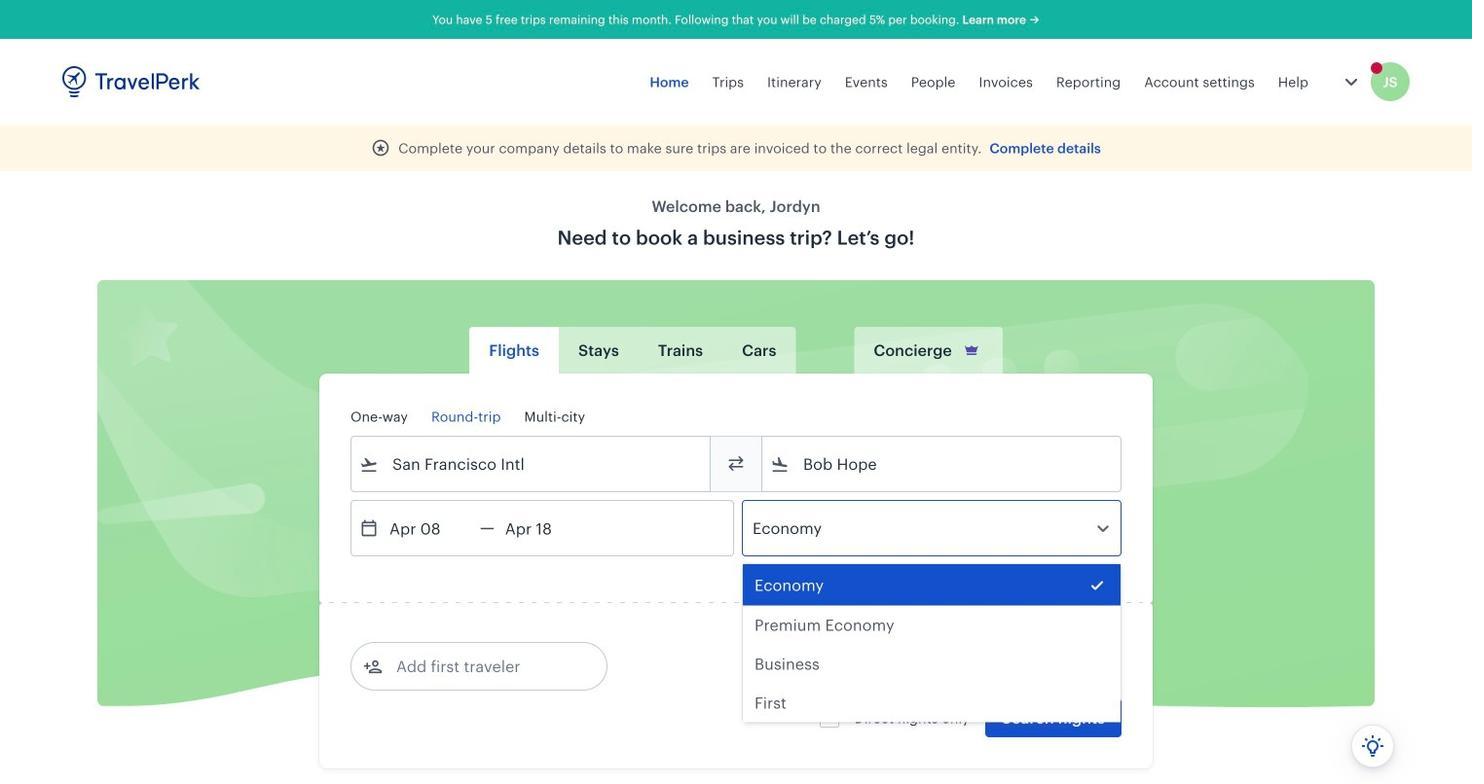 Task type: describe. For each thing, give the bounding box(es) containing it.
Return text field
[[494, 501, 596, 556]]



Task type: vqa. For each thing, say whether or not it's contained in the screenshot.
Calendar 'application'
no



Task type: locate. For each thing, give the bounding box(es) containing it.
From search field
[[379, 449, 684, 480]]

Add first traveler search field
[[383, 651, 585, 683]]

To search field
[[790, 449, 1095, 480]]

Depart text field
[[379, 501, 480, 556]]



